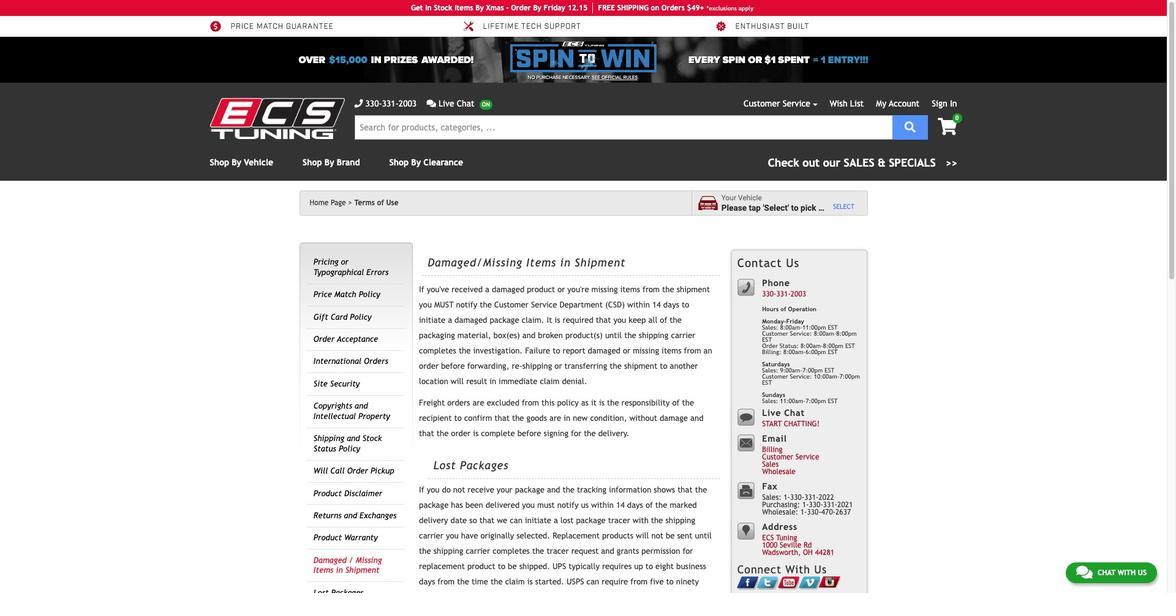 Task type: describe. For each thing, give the bounding box(es) containing it.
order right -
[[511, 4, 531, 12]]

14 inside if you've received a damaged product or you're missing items from the shipment you must notify the customer service department (csd) within 14 days to initiate a damaged package claim. it is required that you keep all of the packaging material, box(es) and broken product(s) until the shipping carrier completes the investigation. failure to report damaged or missing items from an order before forwarding, re-shipping or transferring the shipment to another location will result in immediate claim denial.
[[653, 300, 661, 310]]

to inside freight orders are excluded from this policy as it is the responsibility of the recipient to confirm that the goods are in new condition, without damage and that the order is complete before signing for the delivery.
[[454, 414, 462, 423]]

1 horizontal spatial shipment
[[575, 256, 626, 269]]

8:00am- up status:
[[780, 324, 803, 331]]

0 horizontal spatial tracer
[[547, 546, 569, 556]]

8:00am- down 11:00pm
[[801, 343, 823, 349]]

chat for live chat start chatting!
[[785, 408, 805, 418]]

search image
[[905, 121, 916, 132]]

a right received on the left top of page
[[485, 285, 490, 294]]

errors
[[367, 268, 389, 277]]

or down keep
[[623, 346, 631, 356]]

2 horizontal spatial chat
[[1098, 569, 1116, 577]]

phone image
[[355, 99, 363, 108]]

from up all
[[643, 285, 660, 294]]

1 horizontal spatial not
[[652, 531, 664, 540]]

brand
[[337, 158, 360, 167]]

with inside if you do not receive your package and the tracking information shows that the package has been delivered you must notify us within 14 days of the marked delivery date so that we can initiate a lost package tracer with the shipping carrier you have originally selected. replacement products will not be sent until the shipping carrier completes the tracer request and grants permission for replacement product to be shipped. ups typically requires up to eight business days from the time the claim is started. usps can require from five to ninety business days, depending on your country's time requirement that has b
[[633, 516, 649, 525]]

spin
[[723, 54, 746, 66]]

live chat start chatting!
[[763, 408, 820, 429]]

you left 'must'
[[522, 501, 535, 510]]

that up marked on the right
[[678, 485, 693, 494]]

order down gift
[[314, 335, 335, 344]]

you down "(csd)" on the right of page
[[614, 316, 627, 325]]

11:00am-
[[780, 398, 806, 404]]

re-
[[512, 362, 523, 371]]

connect
[[738, 563, 782, 576]]

or left $1
[[748, 54, 763, 66]]

vehicle
[[825, 203, 852, 212]]

property
[[359, 412, 390, 421]]

until inside if you do not receive your package and the tracking information shows that the package has been delivered you must notify us within 14 days of the marked delivery date so that we can initiate a lost package tracer with the shipping carrier you have originally selected. replacement products will not be sent until the shipping carrier completes the tracer request and grants permission for replacement product to be shipped. ups typically requires up to eight business days from the time the claim is started. usps can require from five to ninety business days, depending on your country's time requirement that has b
[[695, 531, 712, 540]]

result
[[466, 377, 487, 386]]

and down product disclaimer
[[344, 511, 357, 520]]

2 sales: from the top
[[763, 367, 779, 374]]

2 service: from the top
[[790, 373, 812, 380]]

ping
[[633, 4, 649, 12]]

1 horizontal spatial orders
[[662, 4, 685, 12]]

1 horizontal spatial sales
[[844, 156, 875, 169]]

keep
[[629, 316, 646, 325]]

location
[[419, 377, 449, 386]]

live chat link
[[427, 97, 493, 110]]

and inside shipping and stock status policy
[[347, 434, 360, 443]]

1 horizontal spatial business
[[677, 562, 707, 571]]

carrier inside if you've received a damaged product or you're missing items from the shipment you must notify the customer service department (csd) within 14 days to initiate a damaged package claim. it is required that you keep all of the packaging material, box(es) and broken product(s) until the shipping carrier completes the investigation. failure to report damaged or missing items from an order before forwarding, re-shipping or transferring the shipment to another location will result in immediate claim denial.
[[671, 331, 696, 340]]

get
[[411, 4, 423, 12]]

$15,000
[[329, 54, 368, 66]]

1 service: from the top
[[790, 330, 812, 337]]

goods
[[527, 414, 547, 423]]

a inside 'your vehicle please tap 'select' to pick a vehicle'
[[819, 203, 823, 212]]

shipping down failure
[[523, 362, 552, 371]]

in inside if you've received a damaged product or you're missing items from the shipment you must notify the customer service department (csd) within 14 days to initiate a damaged package claim. it is required that you keep all of the packaging material, box(es) and broken product(s) until the shipping carrier completes the investigation. failure to report damaged or missing items from an order before forwarding, re-shipping or transferring the shipment to another location will result in immediate claim denial.
[[490, 377, 497, 386]]

before inside if you've received a damaged product or you're missing items from the shipment you must notify the customer service department (csd) within 14 days to initiate a damaged package claim. it is required that you keep all of the packaging material, box(es) and broken product(s) until the shipping carrier completes the investigation. failure to report damaged or missing items from an order before forwarding, re-shipping or transferring the shipment to another location will result in immediate claim denial.
[[441, 362, 465, 371]]

returns and exchanges link
[[314, 511, 397, 520]]

order inside freight orders are excluded from this policy as it is the responsibility of the recipient to confirm that the goods are in new condition, without damage and that the order is complete before signing for the delivery.
[[451, 429, 471, 438]]

of inside "hours of operation monday-friday sales: 8:00am-11:00pm est customer service: 8:00am-8:00pm est order status: 8:00am-8:00pm est billing: 8:00am-6:00pm est saturdays sales: 9:00am-7:00pm est customer service: 10:00am-7:00pm est sundays sales: 11:00am-7:00pm est"
[[781, 306, 787, 313]]

2 vertical spatial damaged
[[588, 346, 621, 356]]

comments image for live
[[427, 99, 436, 108]]

0 vertical spatial not
[[453, 485, 465, 494]]

0 horizontal spatial friday
[[544, 4, 566, 12]]

331- inside "phone 330-331-2003"
[[777, 290, 791, 299]]

items for stock
[[455, 4, 474, 12]]

shop by vehicle
[[210, 158, 273, 167]]

in inside damaged / missing items in shipment
[[336, 566, 343, 575]]

for inside freight orders are excluded from this policy as it is the responsibility of the recipient to confirm that the goods are in new condition, without damage and that the order is complete before signing for the delivery.
[[571, 429, 582, 438]]

is inside if you do not receive your package and the tracking information shows that the package has been delivered you must notify us within 14 days of the marked delivery date so that we can initiate a lost package tracer with the shipping carrier you have originally selected. replacement products will not be sent until the shipping carrier completes the tracer request and grants permission for replacement product to be shipped. ups typically requires up to eight business days from the time the claim is started. usps can require from five to ninety business days, depending on your country's time requirement that has b
[[527, 577, 533, 586]]

pick
[[801, 203, 817, 212]]

that down excluded
[[495, 414, 510, 423]]

friday inside "hours of operation monday-friday sales: 8:00am-11:00pm est customer service: 8:00am-8:00pm est order status: 8:00am-8:00pm est billing: 8:00am-6:00pm est saturdays sales: 9:00am-7:00pm est customer service: 10:00am-7:00pm est sundays sales: 11:00am-7:00pm est"
[[787, 318, 805, 325]]

pricing or typographical errors
[[314, 258, 389, 277]]

0 link
[[928, 113, 962, 137]]

0 horizontal spatial be
[[508, 562, 517, 571]]

price for price match guarantee
[[231, 22, 254, 31]]

completes inside if you've received a damaged product or you're missing items from the shipment you must notify the customer service department (csd) within 14 days to initiate a damaged package claim. it is required that you keep all of the packaging material, box(es) and broken product(s) until the shipping carrier completes the investigation. failure to report damaged or missing items from an order before forwarding, re-shipping or transferring the shipment to another location will result in immediate claim denial.
[[419, 346, 457, 356]]

1 horizontal spatial can
[[587, 577, 600, 586]]

service inside if you've received a damaged product or you're missing items from the shipment you must notify the customer service department (csd) within 14 days to initiate a damaged package claim. it is required that you keep all of the packaging material, box(es) and broken product(s) until the shipping carrier completes the investigation. failure to report damaged or missing items from an order before forwarding, re-shipping or transferring the shipment to another location will result in immediate claim denial.
[[531, 300, 557, 310]]

331- inside the 330-331-2003 link
[[382, 99, 399, 108]]

0 vertical spatial damaged
[[492, 285, 525, 294]]

shipping down all
[[639, 331, 669, 340]]

sales & specials link
[[768, 154, 958, 171]]

0 vertical spatial be
[[666, 531, 675, 540]]

in for sign
[[951, 99, 958, 108]]

material,
[[458, 331, 491, 340]]

Search text field
[[355, 115, 893, 140]]

-
[[506, 4, 509, 12]]

shipping down marked on the right
[[666, 516, 696, 525]]

my account link
[[877, 99, 920, 108]]

and up requires
[[601, 546, 615, 556]]

so
[[470, 516, 477, 525]]

and inside copyrights and intellectual property
[[355, 402, 368, 411]]

site security link
[[314, 379, 360, 388]]

330- right phone image
[[366, 99, 382, 108]]

for inside if you do not receive your package and the tracking information shows that the package has been delivered you must notify us within 14 days of the marked delivery date so that we can initiate a lost package tracer with the shipping carrier you have originally selected. replacement products will not be sent until the shipping carrier completes the tracer request and grants permission for replacement product to be shipped. ups typically requires up to eight business days from the time the claim is started. usps can require from five to ninety business days, depending on your country's time requirement that has b
[[683, 546, 693, 556]]

forwarding,
[[467, 362, 510, 371]]

from left the an
[[684, 346, 702, 356]]

delivery
[[419, 516, 448, 525]]

shop by brand
[[303, 158, 360, 167]]

hours of operation monday-friday sales: 8:00am-11:00pm est customer service: 8:00am-8:00pm est order status: 8:00am-8:00pm est billing: 8:00am-6:00pm est saturdays sales: 9:00am-7:00pm est customer service: 10:00am-7:00pm est sundays sales: 11:00am-7:00pm est
[[763, 306, 860, 404]]

.
[[638, 75, 639, 80]]

failure
[[525, 346, 550, 356]]

or up denial.
[[555, 362, 562, 371]]

sales link
[[763, 460, 779, 469]]

1 horizontal spatial carrier
[[466, 546, 490, 556]]

international orders link
[[314, 357, 388, 366]]

wadsworth,
[[763, 549, 801, 557]]

1 vertical spatial has
[[661, 592, 673, 593]]

of left use at the left top of the page
[[377, 199, 384, 207]]

8:00am- up 6:00pm
[[814, 330, 837, 337]]

days inside if you've received a damaged product or you're missing items from the shipment you must notify the customer service department (csd) within 14 days to initiate a damaged package claim. it is required that you keep all of the packaging material, box(es) and broken product(s) until the shipping carrier completes the investigation. failure to report damaged or missing items from an order before forwarding, re-shipping or transferring the shipment to another location will result in immediate claim denial.
[[664, 300, 680, 310]]

1 vertical spatial items
[[662, 346, 682, 356]]

that right so
[[480, 516, 495, 525]]

is down confirm
[[473, 429, 479, 438]]

0 horizontal spatial items
[[621, 285, 640, 294]]

1 vertical spatial orders
[[364, 357, 388, 366]]

1- left 2022
[[803, 501, 809, 510]]

330- up wholesale:
[[791, 494, 805, 502]]

0 horizontal spatial us
[[787, 256, 800, 270]]

or inside pricing or typographical errors
[[341, 258, 349, 267]]

2 horizontal spatial items
[[527, 256, 557, 269]]

order acceptance
[[314, 335, 378, 344]]

if for if you do not receive your package and the tracking information shows that the package has been delivered you must notify us within 14 days of the marked delivery date so that we can initiate a lost package tracer with the shipping carrier you have originally selected. replacement products will not be sent until the shipping carrier completes the tracer request and grants permission for replacement product to be shipped. ups typically requires up to eight business days from the time the claim is started. usps can require from five to ninety business days, depending on your country's time requirement that has b
[[419, 485, 425, 494]]

seville
[[780, 541, 802, 550]]

wish
[[830, 99, 848, 108]]

0 horizontal spatial time
[[472, 577, 488, 586]]

package inside if you've received a damaged product or you're missing items from the shipment you must notify the customer service department (csd) within 14 days to initiate a damaged package claim. it is required that you keep all of the packaging material, box(es) and broken product(s) until the shipping carrier completes the investigation. failure to report damaged or missing items from an order before forwarding, re-shipping or transferring the shipment to another location will result in immediate claim denial.
[[490, 316, 520, 325]]

in left prizes
[[371, 54, 382, 66]]

1 vertical spatial 8:00pm
[[823, 343, 844, 349]]

typographical
[[314, 268, 364, 277]]

copyrights and intellectual property link
[[314, 402, 390, 421]]

8:00am- up 9:00am-
[[784, 349, 806, 355]]

will call order pickup
[[314, 466, 394, 476]]

ecs
[[763, 534, 774, 543]]

7:00pm down 6:00pm
[[803, 367, 823, 374]]

lifetime
[[483, 22, 519, 31]]

you've
[[427, 285, 449, 294]]

470-
[[822, 508, 836, 517]]

of inside if you've received a damaged product or you're missing items from the shipment you must notify the customer service department (csd) within 14 days to initiate a damaged package claim. it is required that you keep all of the packaging material, box(es) and broken product(s) until the shipping carrier completes the investigation. failure to report damaged or missing items from an order before forwarding, re-shipping or transferring the shipment to another location will result in immediate claim denial.
[[660, 316, 668, 325]]

1 horizontal spatial missing
[[633, 346, 660, 356]]

missing
[[356, 556, 382, 565]]

and inside if you've received a damaged product or you're missing items from the shipment you must notify the customer service department (csd) within 14 days to initiate a damaged package claim. it is required that you keep all of the packaging material, box(es) and broken product(s) until the shipping carrier completes the investigation. failure to report damaged or missing items from an order before forwarding, re-shipping or transferring the shipment to another location will result in immediate claim denial.
[[523, 331, 536, 340]]

product for product warranty
[[314, 533, 342, 543]]

order inside if you've received a damaged product or you're missing items from the shipment you must notify the customer service department (csd) within 14 days to initiate a damaged package claim. it is required that you keep all of the packaging material, box(es) and broken product(s) until the shipping carrier completes the investigation. failure to report damaged or missing items from an order before forwarding, re-shipping or transferring the shipment to another location will result in immediate claim denial.
[[419, 362, 439, 371]]

7:00pm down 10:00am-
[[806, 398, 826, 404]]

0 horizontal spatial are
[[473, 398, 485, 408]]

and up 'must'
[[547, 485, 560, 494]]

2003 inside "phone 330-331-2003"
[[791, 290, 807, 299]]

1 vertical spatial business
[[419, 592, 449, 593]]

330- left 2637
[[809, 501, 824, 510]]

0 horizontal spatial carrier
[[419, 531, 444, 540]]

lifetime tech support
[[483, 22, 581, 31]]

an
[[704, 346, 713, 356]]

damaged / missing items in shipment
[[314, 556, 382, 575]]

on inside if you do not receive your package and the tracking information shows that the package has been delivered you must notify us within 14 days of the marked delivery date so that we can initiate a lost package tracer with the shipping carrier you have originally selected. replacement products will not be sent until the shipping carrier completes the tracer request and grants permission for replacement product to be shipped. ups typically requires up to eight business days from the time the claim is started. usps can require from five to ninety business days, depending on your country's time requirement that has b
[[513, 592, 522, 593]]

list
[[851, 99, 864, 108]]

depending
[[473, 592, 511, 593]]

prizes
[[384, 54, 418, 66]]

with inside chat with us link
[[1118, 569, 1136, 577]]

0 vertical spatial vehicle
[[244, 158, 273, 167]]

service inside email billing customer service sales wholesale
[[796, 453, 820, 462]]

product disclaimer link
[[314, 489, 383, 498]]

customer inside "dropdown button"
[[744, 99, 781, 108]]

1 horizontal spatial your
[[524, 592, 540, 593]]

within inside if you do not receive your package and the tracking information shows that the package has been delivered you must notify us within 14 days of the marked delivery date so that we can initiate a lost package tracer with the shipping carrier you have originally selected. replacement products will not be sent until the shipping carrier completes the tracer request and grants permission for replacement product to be shipped. ups typically requires up to eight business days from the time the claim is started. usps can require from five to ninety business days, depending on your country's time requirement that has b
[[591, 501, 614, 510]]

gift card policy link
[[314, 312, 372, 322]]

shipment inside damaged / missing items in shipment
[[345, 566, 380, 575]]

by up lifetime tech support
[[533, 4, 542, 12]]

you down date
[[446, 531, 459, 540]]

1- up wholesale:
[[784, 494, 791, 502]]

0 horizontal spatial shipment
[[624, 362, 658, 371]]

by for shop by vehicle
[[232, 158, 242, 167]]

by for shop by clearance
[[411, 158, 421, 167]]

will
[[314, 466, 328, 476]]

billing
[[763, 446, 783, 454]]

shop for shop by clearance
[[390, 158, 409, 167]]

to inside 'your vehicle please tap 'select' to pick a vehicle'
[[792, 203, 799, 212]]

'select'
[[763, 203, 789, 212]]

0 vertical spatial can
[[510, 516, 523, 525]]

notify inside if you do not receive your package and the tracking information shows that the package has been delivered you must notify us within 14 days of the marked delivery date so that we can initiate a lost package tracer with the shipping carrier you have originally selected. replacement products will not be sent until the shipping carrier completes the tracer request and grants permission for replacement product to be shipped. ups typically requires up to eight business days from the time the claim is started. usps can require from five to ninety business days, depending on your country's time requirement that has b
[[558, 501, 579, 510]]

if you've received a damaged product or you're missing items from the shipment you must notify the customer service department (csd) within 14 days to initiate a damaged package claim. it is required that you keep all of the packaging material, box(es) and broken product(s) until the shipping carrier completes the investigation. failure to report damaged or missing items from an order before forwarding, re-shipping or transferring the shipment to another location will result in immediate claim denial.
[[419, 285, 713, 386]]

1 horizontal spatial shipment
[[677, 285, 710, 294]]

claim.
[[522, 316, 545, 325]]

damaged/missing
[[428, 256, 523, 269]]

and inside freight orders are excluded from this policy as it is the responsibility of the recipient to confirm that the goods are in new condition, without damage and that the order is complete before signing for the delivery.
[[691, 414, 704, 423]]

as
[[581, 398, 589, 408]]

a inside if you do not receive your package and the tracking information shows that the package has been delivered you must notify us within 14 days of the marked delivery date so that we can initiate a lost package tracer with the shipping carrier you have originally selected. replacement products will not be sent until the shipping carrier completes the tracer request and grants permission for replacement product to be shipped. ups typically requires up to eight business days from the time the claim is started. usps can require from five to ninety business days, depending on your country's time requirement that has b
[[554, 516, 558, 525]]

0 horizontal spatial days
[[419, 577, 435, 586]]

chat with us
[[1098, 569, 1147, 577]]

xmas
[[486, 4, 504, 12]]

sales inside email billing customer service sales wholesale
[[763, 460, 779, 469]]

shop by clearance
[[390, 158, 463, 167]]

0 horizontal spatial missing
[[592, 285, 618, 294]]

information
[[609, 485, 652, 494]]

0 horizontal spatial damaged
[[455, 316, 488, 325]]

price for price match policy
[[314, 290, 332, 299]]

start chatting! link
[[763, 420, 820, 429]]

&
[[878, 156, 886, 169]]

7:00pm right 9:00am-
[[840, 373, 860, 380]]

from inside freight orders are excluded from this policy as it is the responsibility of the recipient to confirm that the goods are in new condition, without damage and that the order is complete before signing for the delivery.
[[522, 398, 539, 408]]

is right it
[[599, 398, 605, 408]]

customer inside email billing customer service sales wholesale
[[763, 453, 794, 462]]

purchase
[[537, 75, 562, 80]]

over
[[299, 54, 326, 66]]

chat for live chat
[[457, 99, 475, 108]]

enthusiast
[[736, 22, 785, 31]]

will inside if you've received a damaged product or you're missing items from the shipment you must notify the customer service department (csd) within 14 days to initiate a damaged package claim. it is required that you keep all of the packaging material, box(es) and broken product(s) until the shipping carrier completes the investigation. failure to report damaged or missing items from an order before forwarding, re-shipping or transferring the shipment to another location will result in immediate claim denial.
[[451, 377, 464, 386]]

1 horizontal spatial 330-331-2003 link
[[763, 290, 807, 299]]

live chat
[[439, 99, 475, 108]]

1 vertical spatial are
[[550, 414, 562, 423]]

0 horizontal spatial 330-331-2003 link
[[355, 97, 417, 110]]

days,
[[452, 592, 471, 593]]

policy
[[557, 398, 579, 408]]

fax
[[763, 481, 778, 491]]

service inside the 'customer service' "dropdown button"
[[783, 99, 811, 108]]



Task type: locate. For each thing, give the bounding box(es) containing it.
0 vertical spatial until
[[605, 331, 622, 340]]

items down damaged
[[314, 566, 334, 575]]

0 vertical spatial service:
[[790, 330, 812, 337]]

2 vertical spatial service
[[796, 453, 820, 462]]

home page
[[310, 199, 346, 207]]

investigation.
[[473, 346, 523, 356]]

ecs tuning 'spin to win' contest logo image
[[511, 42, 657, 72]]

before up the location
[[441, 362, 465, 371]]

product
[[527, 285, 555, 294], [468, 562, 496, 571]]

replacement
[[553, 531, 600, 540]]

1 horizontal spatial 2003
[[791, 290, 807, 299]]

shop
[[210, 158, 229, 167], [303, 158, 322, 167], [390, 158, 409, 167]]

from down up
[[631, 577, 648, 586]]

can right "we"
[[510, 516, 523, 525]]

my
[[877, 99, 887, 108]]

chat inside live chat start chatting!
[[785, 408, 805, 418]]

3 sales: from the top
[[763, 398, 779, 404]]

0 horizontal spatial initiate
[[419, 316, 446, 325]]

contact
[[738, 256, 782, 270]]

country's
[[543, 592, 575, 593]]

1 horizontal spatial until
[[695, 531, 712, 540]]

1 vertical spatial carrier
[[419, 531, 444, 540]]

product down "returns"
[[314, 533, 342, 543]]

wholesale link
[[763, 468, 796, 476]]

1 horizontal spatial will
[[636, 531, 649, 540]]

order right call
[[347, 466, 368, 476]]

1 vertical spatial service
[[531, 300, 557, 310]]

shop for shop by brand
[[303, 158, 322, 167]]

2 vertical spatial policy
[[339, 444, 360, 453]]

package up 'must'
[[515, 485, 545, 494]]

0 horizontal spatial comments image
[[427, 99, 436, 108]]

stock for in
[[434, 4, 453, 12]]

live inside live chat start chatting!
[[763, 408, 782, 418]]

1 vertical spatial until
[[695, 531, 712, 540]]

product inside if you've received a damaged product or you're missing items from the shipment you must notify the customer service department (csd) within 14 days to initiate a damaged package claim. it is required that you keep all of the packaging material, box(es) and broken product(s) until the shipping carrier completes the investigation. failure to report damaged or missing items from an order before forwarding, re-shipping or transferring the shipment to another location will result in immediate claim denial.
[[527, 285, 555, 294]]

tech
[[522, 22, 542, 31]]

of right all
[[660, 316, 668, 325]]

that inside if you've received a damaged product or you're missing items from the shipment you must notify the customer service department (csd) within 14 days to initiate a damaged package claim. it is required that you keep all of the packaging material, box(es) and broken product(s) until the shipping carrier completes the investigation. failure to report damaged or missing items from an order before forwarding, re-shipping or transferring the shipment to another location will result in immediate claim denial.
[[596, 316, 611, 325]]

0 vertical spatial missing
[[592, 285, 618, 294]]

product for product disclaimer
[[314, 489, 342, 498]]

claim inside if you've received a damaged product or you're missing items from the shipment you must notify the customer service department (csd) within 14 days to initiate a damaged package claim. it is required that you keep all of the packaging material, box(es) and broken product(s) until the shipping carrier completes the investigation. failure to report damaged or missing items from an order before forwarding, re-shipping or transferring the shipment to another location will result in immediate claim denial.
[[540, 377, 560, 386]]

331-
[[382, 99, 399, 108], [777, 290, 791, 299], [805, 494, 819, 502], [824, 501, 838, 510]]

live for live chat start chatting!
[[763, 408, 782, 418]]

pickup
[[371, 466, 394, 476]]

stock for and
[[363, 434, 382, 443]]

1 horizontal spatial are
[[550, 414, 562, 423]]

1 horizontal spatial 14
[[653, 300, 661, 310]]

0 horizontal spatial completes
[[419, 346, 457, 356]]

0 horizontal spatial claim
[[505, 577, 525, 586]]

before inside freight orders are excluded from this policy as it is the responsibility of the recipient to confirm that the goods are in new condition, without damage and that the order is complete before signing for the delivery.
[[518, 429, 542, 438]]

12.15
[[568, 4, 588, 12]]

vehicle up tap at the right top
[[739, 194, 762, 202]]

carrier up another
[[671, 331, 696, 340]]

0 vertical spatial on
[[651, 4, 660, 12]]

package up delivery
[[419, 501, 449, 510]]

order
[[511, 4, 531, 12], [314, 335, 335, 344], [763, 343, 778, 349], [347, 466, 368, 476]]

site
[[314, 379, 328, 388]]

1 vertical spatial order
[[451, 429, 471, 438]]

2 shop from the left
[[303, 158, 322, 167]]

comments image inside the live chat link
[[427, 99, 436, 108]]

0 vertical spatial in
[[425, 4, 432, 12]]

address
[[763, 522, 798, 532]]

be left shipped.
[[508, 562, 517, 571]]

4 sales: from the top
[[763, 494, 782, 502]]

1 horizontal spatial in
[[951, 99, 958, 108]]

8:00am-
[[780, 324, 803, 331], [814, 330, 837, 337], [801, 343, 823, 349], [784, 349, 806, 355]]

ecs tuning image
[[210, 98, 345, 139]]

time down usps
[[577, 592, 594, 593]]

get in stock items by xmas - order by friday 12.15
[[411, 4, 588, 12]]

policy right card
[[350, 312, 372, 322]]

comments image for chat
[[1077, 565, 1093, 580]]

guarantee
[[286, 22, 334, 31]]

business left days,
[[419, 592, 449, 593]]

it
[[547, 316, 552, 325]]

tracking
[[577, 485, 607, 494]]

initiate inside if you do not receive your package and the tracking information shows that the package has been delivered you must notify us within 14 days of the marked delivery date so that we can initiate a lost package tracer with the shipping carrier you have originally selected. replacement products will not be sent until the shipping carrier completes the tracer request and grants permission for replacement product to be shipped. ups typically requires up to eight business days from the time the claim is started. usps can require from five to ninety business days, depending on your country's time requirement that has b
[[525, 516, 552, 525]]

notify inside if you've received a damaged product or you're missing items from the shipment you must notify the customer service department (csd) within 14 days to initiate a damaged package claim. it is required that you keep all of the packaging material, box(es) and broken product(s) until the shipping carrier completes the investigation. failure to report damaged or missing items from an order before forwarding, re-shipping or transferring the shipment to another location will result in immediate claim denial.
[[456, 300, 478, 310]]

selected.
[[517, 531, 550, 540]]

eight
[[656, 562, 674, 571]]

0 vertical spatial 14
[[653, 300, 661, 310]]

sales: left 11:00am-
[[763, 398, 779, 404]]

330- down 2022
[[807, 508, 822, 517]]

your up delivered
[[497, 485, 513, 494]]

days
[[664, 300, 680, 310], [627, 501, 643, 510], [419, 577, 435, 586]]

1 vertical spatial will
[[636, 531, 649, 540]]

that down five
[[644, 592, 659, 593]]

us
[[581, 501, 589, 510]]

package down us
[[576, 516, 606, 525]]

330- inside "phone 330-331-2003"
[[763, 290, 777, 299]]

in inside freight orders are excluded from this policy as it is the responsibility of the recipient to confirm that the goods are in new condition, without damage and that the order is complete before signing for the delivery.
[[564, 414, 571, 423]]

freight
[[419, 398, 445, 408]]

your down started.
[[524, 592, 540, 593]]

claim down shipped.
[[505, 577, 525, 586]]

sales left &
[[844, 156, 875, 169]]

tracer up products
[[608, 516, 631, 525]]

in
[[425, 4, 432, 12], [951, 99, 958, 108]]

14 down "information" at bottom
[[617, 501, 625, 510]]

phone 330-331-2003
[[763, 278, 807, 299]]

and right shipping
[[347, 434, 360, 443]]

a down must
[[448, 316, 452, 325]]

items up "(csd)" on the right of page
[[621, 285, 640, 294]]

1-
[[784, 494, 791, 502], [803, 501, 809, 510], [801, 508, 807, 517]]

2 product from the top
[[314, 533, 342, 543]]

1 vertical spatial price
[[314, 290, 332, 299]]

1 product from the top
[[314, 489, 342, 498]]

see
[[592, 75, 601, 80]]

us for chat
[[1139, 569, 1147, 577]]

330- down phone
[[763, 290, 777, 299]]

friday up support
[[544, 4, 566, 12]]

shop by clearance link
[[390, 158, 463, 167]]

1 vertical spatial 330-331-2003 link
[[763, 290, 807, 299]]

1 shop from the left
[[210, 158, 229, 167]]

by down ecs tuning image
[[232, 158, 242, 167]]

0 vertical spatial stock
[[434, 4, 453, 12]]

required
[[563, 316, 594, 325]]

1 vertical spatial if
[[419, 485, 425, 494]]

claim inside if you do not receive your package and the tracking information shows that the package has been delivered you must notify us within 14 days of the marked delivery date so that we can initiate a lost package tracer with the shipping carrier you have originally selected. replacement products will not be sent until the shipping carrier completes the tracer request and grants permission for replacement product to be shipped. ups typically requires up to eight business days from the time the claim is started. usps can require from five to ninety business days, depending on your country's time requirement that has b
[[505, 577, 525, 586]]

items for missing
[[314, 566, 334, 575]]

orders down acceptance
[[364, 357, 388, 366]]

2003 down prizes
[[399, 99, 417, 108]]

in down forwarding,
[[490, 377, 497, 386]]

sundays
[[763, 392, 786, 398]]

0 vertical spatial has
[[451, 501, 463, 510]]

packages
[[460, 459, 509, 472]]

1 vertical spatial damaged
[[455, 316, 488, 325]]

14 inside if you do not receive your package and the tracking information shows that the package has been delivered you must notify us within 14 days of the marked delivery date so that we can initiate a lost package tracer with the shipping carrier you have originally selected. replacement products will not be sent until the shipping carrier completes the tracer request and grants permission for replacement product to be shipped. ups typically requires up to eight business days from the time the claim is started. usps can require from five to ninety business days, depending on your country's time requirement that has b
[[617, 501, 625, 510]]

0 horizontal spatial chat
[[457, 99, 475, 108]]

policy for price match policy
[[359, 290, 380, 299]]

shopping cart image
[[938, 118, 958, 135]]

0 horizontal spatial not
[[453, 485, 465, 494]]

0 vertical spatial sales
[[844, 156, 875, 169]]

comments image
[[427, 99, 436, 108], [1077, 565, 1093, 580]]

1 horizontal spatial stock
[[434, 4, 453, 12]]

if inside if you do not receive your package and the tracking information shows that the package has been delivered you must notify us within 14 days of the marked delivery date so that we can initiate a lost package tracer with the shipping carrier you have originally selected. replacement products will not be sent until the shipping carrier completes the tracer request and grants permission for replacement product to be shipped. ups typically requires up to eight business days from the time the claim is started. usps can require from five to ninety business days, depending on your country's time requirement that has b
[[419, 485, 425, 494]]

terms
[[355, 199, 375, 207]]

exchanges
[[360, 511, 397, 520]]

service left 'wish'
[[783, 99, 811, 108]]

0 horizontal spatial your
[[497, 485, 513, 494]]

1 vertical spatial policy
[[350, 312, 372, 322]]

1 horizontal spatial comments image
[[1077, 565, 1093, 580]]

1 vertical spatial your
[[524, 592, 540, 593]]

condition,
[[590, 414, 627, 423]]

items
[[621, 285, 640, 294], [662, 346, 682, 356]]

comments image inside chat with us link
[[1077, 565, 1093, 580]]

1 horizontal spatial time
[[577, 592, 594, 593]]

1 sales: from the top
[[763, 324, 779, 331]]

items inside damaged / missing items in shipment
[[314, 566, 334, 575]]

or up typographical
[[341, 258, 349, 267]]

est
[[828, 324, 838, 331], [763, 336, 772, 343], [846, 343, 855, 349], [828, 349, 838, 355], [825, 367, 835, 374], [763, 379, 772, 386], [828, 398, 838, 404]]

1 horizontal spatial tracer
[[608, 516, 631, 525]]

6:00pm
[[806, 349, 826, 355]]

0 horizontal spatial has
[[451, 501, 463, 510]]

card
[[331, 312, 348, 322]]

policy for gift card policy
[[350, 312, 372, 322]]

that down recipient
[[419, 429, 434, 438]]

that down "(csd)" on the right of page
[[596, 316, 611, 325]]

on right depending
[[513, 592, 522, 593]]

live for live chat
[[439, 99, 454, 108]]

ups
[[553, 562, 566, 571]]

grants
[[617, 546, 639, 556]]

if left you've
[[419, 285, 425, 294]]

1 vertical spatial shipment
[[345, 566, 380, 575]]

customer inside if you've received a damaged product or you're missing items from the shipment you must notify the customer service department (csd) within 14 days to initiate a damaged package claim. it is required that you keep all of the packaging material, box(es) and broken product(s) until the shipping carrier completes the investigation. failure to report damaged or missing items from an order before forwarding, re-shipping or transferring the shipment to another location will result in immediate claim denial.
[[494, 300, 529, 310]]

without
[[630, 414, 658, 423]]

order up the location
[[419, 362, 439, 371]]

1 horizontal spatial days
[[627, 501, 643, 510]]

price match policy link
[[314, 290, 380, 299]]

price match policy
[[314, 290, 380, 299]]

sign in link
[[932, 99, 958, 108]]

1 vertical spatial time
[[577, 592, 594, 593]]

is right it on the left of the page
[[555, 316, 560, 325]]

product up depending
[[468, 562, 496, 571]]

use
[[386, 199, 399, 207]]

monday-
[[763, 318, 787, 325]]

1 horizontal spatial notify
[[558, 501, 579, 510]]

0 vertical spatial price
[[231, 22, 254, 31]]

1 horizontal spatial vehicle
[[739, 194, 762, 202]]

sales: down the fax
[[763, 494, 782, 502]]

carrier down have
[[466, 546, 490, 556]]

missing down all
[[633, 346, 660, 356]]

is inside if you've received a damaged product or you're missing items from the shipment you must notify the customer service department (csd) within 14 days to initiate a damaged package claim. it is required that you keep all of the packaging material, box(es) and broken product(s) until the shipping carrier completes the investigation. failure to report damaged or missing items from an order before forwarding, re-shipping or transferring the shipment to another location will result in immediate claim denial.
[[555, 316, 560, 325]]

2021
[[838, 501, 853, 510]]

0 vertical spatial if
[[419, 285, 425, 294]]

0 vertical spatial chat
[[457, 99, 475, 108]]

1 vertical spatial days
[[627, 501, 643, 510]]

policy inside shipping and stock status policy
[[339, 444, 360, 453]]

1 vertical spatial vehicle
[[739, 194, 762, 202]]

by left brand
[[325, 158, 334, 167]]

us for connect
[[815, 563, 827, 576]]

shipment down "missing" on the left
[[345, 566, 380, 575]]

vehicle inside 'your vehicle please tap 'select' to pick a vehicle'
[[739, 194, 762, 202]]

us
[[787, 256, 800, 270], [815, 563, 827, 576], [1139, 569, 1147, 577]]

1 vertical spatial comments image
[[1077, 565, 1093, 580]]

customer service link
[[763, 453, 820, 462]]

0 horizontal spatial live
[[439, 99, 454, 108]]

1 vertical spatial for
[[683, 546, 693, 556]]

price match guarantee link
[[210, 21, 334, 32]]

2 horizontal spatial days
[[664, 300, 680, 310]]

or left you're at the top of the page
[[558, 285, 565, 294]]

product disclaimer
[[314, 489, 383, 498]]

a right pick
[[819, 203, 823, 212]]

shipment up you're at the top of the page
[[575, 256, 626, 269]]

1 vertical spatial on
[[513, 592, 522, 593]]

330-331-2003 link down prizes
[[355, 97, 417, 110]]

until inside if you've received a damaged product or you're missing items from the shipment you must notify the customer service department (csd) within 14 days to initiate a damaged package claim. it is required that you keep all of the packaging material, box(es) and broken product(s) until the shipping carrier completes the investigation. failure to report damaged or missing items from an order before forwarding, re-shipping or transferring the shipment to another location will result in immediate claim denial.
[[605, 331, 622, 340]]

initiate up selected.
[[525, 516, 552, 525]]

0 vertical spatial your
[[497, 485, 513, 494]]

1 vertical spatial completes
[[493, 546, 530, 556]]

1 horizontal spatial price
[[314, 290, 332, 299]]

not right do
[[453, 485, 465, 494]]

you left must
[[419, 300, 432, 310]]

1 vertical spatial notify
[[558, 501, 579, 510]]

specials
[[889, 156, 936, 169]]

comments image left live chat
[[427, 99, 436, 108]]

days down "information" at bottom
[[627, 501, 643, 510]]

1 horizontal spatial completes
[[493, 546, 530, 556]]

confirm
[[464, 414, 492, 423]]

sent
[[678, 531, 693, 540]]

1 vertical spatial with
[[1118, 569, 1136, 577]]

1 horizontal spatial on
[[651, 4, 660, 12]]

if for if you've received a damaged product or you're missing items from the shipment you must notify the customer service department (csd) within 14 days to initiate a damaged package claim. it is required that you keep all of the packaging material, box(es) and broken product(s) until the shipping carrier completes the investigation. failure to report damaged or missing items from an order before forwarding, re-shipping or transferring the shipment to another location will result in immediate claim denial.
[[419, 285, 425, 294]]

clearance
[[424, 158, 463, 167]]

1 if from the top
[[419, 285, 425, 294]]

my account
[[877, 99, 920, 108]]

0 vertical spatial shipment
[[677, 285, 710, 294]]

completes inside if you do not receive your package and the tracking information shows that the package has been delivered you must notify us within 14 days of the marked delivery date so that we can initiate a lost package tracer with the shipping carrier you have originally selected. replacement products will not be sent until the shipping carrier completes the tracer request and grants permission for replacement product to be shipped. ups typically requires up to eight business days from the time the claim is started. usps can require from five to ninety business days, depending on your country's time requirement that has b
[[493, 546, 530, 556]]

14
[[653, 300, 661, 310], [617, 501, 625, 510]]

missing up "(csd)" on the right of page
[[592, 285, 618, 294]]

0 vertical spatial time
[[472, 577, 488, 586]]

chat with us link
[[1066, 563, 1158, 583]]

1 horizontal spatial with
[[1118, 569, 1136, 577]]

0 horizontal spatial until
[[605, 331, 622, 340]]

official
[[602, 75, 622, 80]]

stock inside shipping and stock status policy
[[363, 434, 382, 443]]

by left xmas
[[476, 4, 484, 12]]

1 horizontal spatial before
[[518, 429, 542, 438]]

from down replacement
[[438, 577, 455, 586]]

2 if from the top
[[419, 485, 425, 494]]

0 vertical spatial items
[[455, 4, 474, 12]]

1 vertical spatial tracer
[[547, 546, 569, 556]]

0 vertical spatial tracer
[[608, 516, 631, 525]]

2003
[[399, 99, 417, 108], [791, 290, 807, 299]]

0
[[956, 115, 959, 121]]

completes down packaging
[[419, 346, 457, 356]]

status:
[[780, 343, 799, 349]]

2003 up operation on the bottom of page
[[791, 290, 807, 299]]

0 horizontal spatial orders
[[364, 357, 388, 366]]

0 vertical spatial shipment
[[575, 256, 626, 269]]

1 vertical spatial be
[[508, 562, 517, 571]]

in up you're at the top of the page
[[560, 256, 571, 269]]

/
[[349, 556, 353, 565]]

is down shipped.
[[527, 577, 533, 586]]

44281
[[815, 549, 835, 557]]

1 vertical spatial shipment
[[624, 362, 658, 371]]

service up it on the left of the page
[[531, 300, 557, 310]]

in for get
[[425, 4, 432, 12]]

1 vertical spatial product
[[468, 562, 496, 571]]

live right 330-331-2003
[[439, 99, 454, 108]]

within inside if you've received a damaged product or you're missing items from the shipment you must notify the customer service department (csd) within 14 days to initiate a damaged package claim. it is required that you keep all of the packaging material, box(es) and broken product(s) until the shipping carrier completes the investigation. failure to report damaged or missing items from an order before forwarding, re-shipping or transferring the shipment to another location will result in immediate claim denial.
[[628, 300, 650, 310]]

if inside if you've received a damaged product or you're missing items from the shipment you must notify the customer service department (csd) within 14 days to initiate a damaged package claim. it is required that you keep all of the packaging material, box(es) and broken product(s) until the shipping carrier completes the investigation. failure to report damaged or missing items from an order before forwarding, re-shipping or transferring the shipment to another location will result in immediate claim denial.
[[419, 285, 425, 294]]

2 horizontal spatial damaged
[[588, 346, 621, 356]]

damaged down damaged/missing items in shipment
[[492, 285, 525, 294]]

of down "information" at bottom
[[646, 501, 653, 510]]

before down goods
[[518, 429, 542, 438]]

you
[[419, 300, 432, 310], [614, 316, 627, 325], [427, 485, 440, 494], [522, 501, 535, 510], [446, 531, 459, 540]]

page
[[331, 199, 346, 207]]

0 vertical spatial with
[[633, 516, 649, 525]]

0 horizontal spatial vehicle
[[244, 158, 273, 167]]

0 horizontal spatial 2003
[[399, 99, 417, 108]]

0 vertical spatial orders
[[662, 4, 685, 12]]

select link
[[833, 203, 855, 211]]

1 vertical spatial chat
[[785, 408, 805, 418]]

order inside "hours of operation monday-friday sales: 8:00am-11:00pm est customer service: 8:00am-8:00pm est order status: 8:00am-8:00pm est billing: 8:00am-6:00pm est saturdays sales: 9:00am-7:00pm est customer service: 10:00am-7:00pm est sundays sales: 11:00am-7:00pm est"
[[763, 343, 778, 349]]

you left do
[[427, 485, 440, 494]]

product inside if you do not receive your package and the tracking information shows that the package has been delivered you must notify us within 14 days of the marked delivery date so that we can initiate a lost package tracer with the shipping carrier you have originally selected. replacement products will not be sent until the shipping carrier completes the tracer request and grants permission for replacement product to be shipped. ups typically requires up to eight business days from the time the claim is started. usps can require from five to ninety business days, depending on your country's time requirement that has b
[[468, 562, 496, 571]]

initiate inside if you've received a damaged product or you're missing items from the shipment you must notify the customer service department (csd) within 14 days to initiate a damaged package claim. it is required that you keep all of the packaging material, box(es) and broken product(s) until the shipping carrier completes the investigation. failure to report damaged or missing items from an order before forwarding, re-shipping or transferring the shipment to another location will result in immediate claim denial.
[[419, 316, 446, 325]]

damaged
[[492, 285, 525, 294], [455, 316, 488, 325], [588, 346, 621, 356]]

shipping up replacement
[[434, 546, 464, 556]]

shop for shop by vehicle
[[210, 158, 229, 167]]

shop by vehicle link
[[210, 158, 273, 167]]

be left "sent" at the bottom right of the page
[[666, 531, 675, 540]]

0 horizontal spatial items
[[314, 566, 334, 575]]

of right hours
[[781, 306, 787, 313]]

1 horizontal spatial shop
[[303, 158, 322, 167]]

is
[[555, 316, 560, 325], [599, 398, 605, 408], [473, 429, 479, 438], [527, 577, 533, 586]]

permission
[[642, 546, 681, 556]]

business up ninety
[[677, 562, 707, 571]]

2 horizontal spatial shop
[[390, 158, 409, 167]]

has down five
[[661, 592, 673, 593]]

330-331-2003 link down phone
[[763, 290, 807, 299]]

0 horizontal spatial within
[[591, 501, 614, 510]]

until right "sent" at the bottom right of the page
[[695, 531, 712, 540]]

international orders
[[314, 357, 388, 366]]

will left result
[[451, 377, 464, 386]]

receive
[[468, 485, 494, 494]]

no purchase necessary. see official rules .
[[528, 75, 639, 80]]

330-331-2003 link
[[355, 97, 417, 110], [763, 290, 807, 299]]

of inside if you do not receive your package and the tracking information shows that the package has been delivered you must notify us within 14 days of the marked delivery date so that we can initiate a lost package tracer with the shipping carrier you have originally selected. replacement products will not be sent until the shipping carrier completes the tracer request and grants permission for replacement product to be shipped. ups typically requires up to eight business days from the time the claim is started. usps can require from five to ninety business days, depending on your country's time requirement that has b
[[646, 501, 653, 510]]

of inside freight orders are excluded from this policy as it is the responsibility of the recipient to confirm that the goods are in new condition, without damage and that the order is complete before signing for the delivery.
[[673, 398, 680, 408]]

8:00pm right 11:00pm
[[837, 330, 857, 337]]

a
[[819, 203, 823, 212], [485, 285, 490, 294], [448, 316, 452, 325], [554, 516, 558, 525]]

free
[[598, 4, 615, 12]]

1- right wholesale:
[[801, 508, 807, 517]]

built
[[788, 22, 810, 31]]

3 shop from the left
[[390, 158, 409, 167]]

by for shop by brand
[[325, 158, 334, 167]]

will inside if you do not receive your package and the tracking information shows that the package has been delivered you must notify us within 14 days of the marked delivery date so that we can initiate a lost package tracer with the shipping carrier you have originally selected. replacement products will not be sent until the shipping carrier completes the tracer request and grants permission for replacement product to be shipped. ups typically requires up to eight business days from the time the claim is started. usps can require from five to ninety business days, depending on your country's time requirement that has b
[[636, 531, 649, 540]]

orders left $49+
[[662, 4, 685, 12]]

0 vertical spatial 8:00pm
[[837, 330, 857, 337]]

spent
[[779, 54, 810, 66]]

customer service
[[744, 99, 811, 108]]

five
[[650, 577, 664, 586]]

has up date
[[451, 501, 463, 510]]

every
[[689, 54, 721, 66]]

$1
[[765, 54, 776, 66]]

2 vertical spatial carrier
[[466, 546, 490, 556]]

are up signing
[[550, 414, 562, 423]]

can right usps
[[587, 577, 600, 586]]

tuning
[[777, 534, 798, 543]]

sales: inside fax sales: 1-330-331-2022 purchasing: 1-330-331-2021 wholesale: 1-330-470-2637
[[763, 494, 782, 502]]

1 vertical spatial service:
[[790, 373, 812, 380]]

damaged up material,
[[455, 316, 488, 325]]



Task type: vqa. For each thing, say whether or not it's contained in the screenshot.
Contact Us
yes



